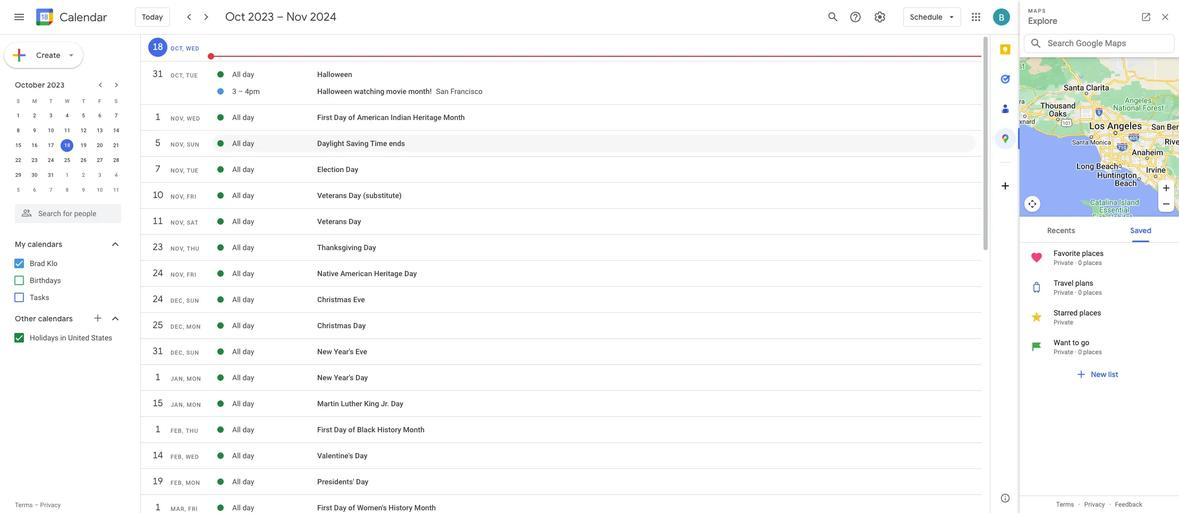 Task type: describe. For each thing, give the bounding box(es) containing it.
22
[[15, 157, 21, 163]]

calendar heading
[[57, 10, 107, 25]]

of for black
[[348, 426, 355, 434]]

3 – 4pm
[[232, 87, 260, 96]]

day for valentine's day
[[243, 452, 254, 460]]

30 element
[[28, 169, 41, 182]]

my calendars
[[15, 240, 62, 249]]

today button
[[135, 4, 170, 30]]

1 31 row from the top
[[141, 65, 982, 89]]

mon for 15
[[187, 402, 201, 409]]

november 1 element
[[61, 169, 74, 182]]

nov for 24
[[171, 272, 183, 279]]

0 horizontal spatial 8
[[17, 128, 20, 133]]

day for first day of american indian heritage month
[[334, 113, 347, 122]]

3 for the november 3 element
[[98, 172, 101, 178]]

thu for 23
[[187, 246, 200, 252]]

all for valentine's day
[[232, 452, 241, 460]]

oct , tue
[[171, 72, 198, 79]]

election
[[317, 165, 344, 174]]

main drawer image
[[13, 11, 26, 23]]

my calendars list
[[2, 255, 132, 306]]

all day for martin luther king jr. day
[[232, 400, 254, 408]]

create button
[[4, 43, 83, 68]]

sun for 24
[[186, 298, 199, 305]]

halloween watching movie month! button
[[317, 87, 432, 96]]

all day cell for valentine's day
[[232, 448, 317, 465]]

calendars for my calendars
[[28, 240, 62, 249]]

all for election day
[[232, 165, 241, 174]]

feb , wed
[[171, 454, 199, 461]]

mon for 25
[[186, 324, 201, 331]]

all day cell for veterans day (substitute)
[[232, 187, 317, 204]]

19 element
[[77, 139, 90, 152]]

nov , fri for 24
[[171, 272, 197, 279]]

all for veterans day
[[232, 217, 241, 226]]

19 row
[[141, 473, 982, 497]]

, for halloween
[[182, 72, 184, 79]]

0 vertical spatial 2
[[33, 113, 36, 119]]

1 horizontal spatial 7
[[115, 113, 118, 119]]

day for native american heritage day
[[243, 269, 254, 278]]

grid containing 18
[[141, 35, 982, 513]]

oct for oct 2023 – nov 2024
[[225, 10, 245, 24]]

3 1 row from the top
[[141, 420, 982, 445]]

native american heritage day
[[317, 269, 417, 278]]

christmas eve button
[[317, 296, 365, 304]]

new year's eve
[[317, 348, 367, 356]]

23 element
[[28, 154, 41, 167]]

day for veterans day
[[349, 217, 361, 226]]

all for daylight saving time ends
[[232, 139, 241, 148]]

, for veterans day
[[183, 220, 185, 226]]

san
[[436, 87, 449, 96]]

holidays in united states
[[30, 334, 112, 342]]

today
[[142, 12, 163, 22]]

14 row
[[141, 446, 982, 471]]

day for veterans day (substitute)
[[349, 191, 361, 200]]

feb , thu
[[171, 428, 198, 435]]

sun for 31
[[186, 350, 199, 357]]

5 row
[[141, 134, 982, 158]]

movie
[[386, 87, 407, 96]]

7 row
[[141, 160, 982, 184]]

dec , mon
[[171, 324, 201, 331]]

first for first day of black history month
[[317, 426, 332, 434]]

christmas for 25
[[317, 322, 351, 330]]

all day cell for daylight saving time ends
[[232, 135, 317, 152]]

1 s from the left
[[17, 98, 20, 104]]

27 element
[[93, 154, 106, 167]]

16 element
[[28, 139, 41, 152]]

27
[[97, 157, 103, 163]]

christmas day
[[317, 322, 366, 330]]

all for first day of women's history month
[[232, 504, 241, 512]]

11 link
[[148, 212, 167, 231]]

13
[[97, 128, 103, 133]]

francisco
[[451, 87, 483, 96]]

14 element
[[110, 124, 123, 137]]

29 element
[[12, 169, 25, 182]]

day for halloween
[[243, 70, 254, 79]]

day for veterans day
[[243, 217, 254, 226]]

18, today element
[[61, 139, 74, 152]]

birthdays
[[30, 276, 61, 285]]

all for halloween
[[232, 70, 241, 79]]

23 for the 23 link
[[152, 241, 163, 254]]

november 3 element
[[93, 169, 106, 182]]

1 down 25 element
[[66, 172, 69, 178]]

1 up the 15 element
[[17, 113, 20, 119]]

valentine's day
[[317, 452, 368, 460]]

day for first day of women's history month
[[243, 504, 254, 512]]

other calendars
[[15, 314, 73, 324]]

nov left 2024 on the left top of the page
[[286, 10, 307, 24]]

all day cell for first day of black history month
[[232, 421, 317, 438]]

halloween for halloween watching movie month! san francisco
[[317, 87, 352, 96]]

year's for 31
[[334, 348, 354, 356]]

26 element
[[77, 154, 90, 167]]

daylight saving time ends
[[317, 139, 405, 148]]

dec for 24
[[171, 298, 183, 305]]

24 link for christmas
[[148, 290, 167, 309]]

0 vertical spatial american
[[357, 113, 389, 122]]

thu for 1
[[186, 428, 198, 435]]

, for christmas eve
[[183, 298, 185, 305]]

all for first day of black history month
[[232, 426, 241, 434]]

2 inside november 2 element
[[82, 172, 85, 178]]

21
[[113, 142, 119, 148]]

10 element
[[45, 124, 57, 137]]

6 inside november 6 element
[[33, 187, 36, 193]]

all day for valentine's day
[[232, 452, 254, 460]]

25 link
[[148, 316, 167, 335]]

20 element
[[93, 139, 106, 152]]

nov for 11
[[171, 220, 183, 226]]

0 vertical spatial month
[[444, 113, 465, 122]]

month for first day of women's history month
[[415, 504, 436, 512]]

valentine's
[[317, 452, 353, 460]]

all day for christmas day
[[232, 322, 254, 330]]

first day of women's history month
[[317, 504, 436, 512]]

all day for halloween
[[232, 70, 254, 79]]

all for new year's day
[[232, 374, 241, 382]]

ends
[[389, 139, 405, 148]]

all day for first day of women's history month
[[232, 504, 254, 512]]

history for women's
[[389, 504, 413, 512]]

, for christmas day
[[183, 324, 185, 331]]

, for first day of women's history month
[[185, 506, 186, 513]]

nov , sat
[[171, 220, 199, 226]]

daylight saving time ends button
[[317, 139, 405, 148]]

all day for native american heritage day
[[232, 269, 254, 278]]

october
[[15, 80, 45, 90]]

cell inside 31 row group
[[317, 83, 976, 100]]

18 link
[[148, 38, 167, 57]]

native
[[317, 269, 339, 278]]

all day for thanksgiving day
[[232, 243, 254, 252]]

5 link
[[148, 134, 167, 153]]

jan , mon for 15
[[171, 402, 201, 409]]

schedule
[[910, 12, 943, 22]]

15 link
[[148, 394, 167, 414]]

0 vertical spatial eve
[[353, 296, 365, 304]]

0 horizontal spatial 4
[[66, 113, 69, 119]]

all for christmas eve
[[232, 296, 241, 304]]

schedule button
[[903, 4, 961, 30]]

nov , fri for 10
[[171, 193, 197, 200]]

1 24 row from the top
[[141, 264, 982, 289]]

1 t from the left
[[49, 98, 53, 104]]

, for first day of american indian heritage month
[[183, 115, 185, 122]]

nov , thu
[[171, 246, 200, 252]]

all for thanksgiving day
[[232, 243, 241, 252]]

first day of american indian heritage month button
[[317, 113, 465, 122]]

19 link
[[148, 473, 167, 492]]

14 link
[[148, 446, 167, 466]]

1 link for first day of american indian heritage month
[[148, 108, 167, 127]]

sat
[[187, 220, 199, 226]]

brad
[[30, 259, 45, 268]]

, for election day
[[183, 167, 185, 174]]

12
[[81, 128, 87, 133]]

25 element
[[61, 154, 74, 167]]

settings menu image
[[874, 11, 886, 23]]

4pm
[[245, 87, 260, 96]]

23 link
[[148, 238, 167, 257]]

day for new year's day
[[243, 374, 254, 382]]

all day for veterans day
[[232, 217, 254, 226]]

12 element
[[77, 124, 90, 137]]

martin luther king jr. day
[[317, 400, 403, 408]]

terms – privacy
[[15, 502, 61, 509]]

native american heritage day button
[[317, 269, 417, 278]]

calendars for other calendars
[[38, 314, 73, 324]]

mar
[[171, 506, 185, 513]]

19 for 19 element
[[81, 142, 87, 148]]

november 9 element
[[77, 184, 90, 197]]

1 horizontal spatial 5
[[82, 113, 85, 119]]

day for martin luther king jr. day
[[243, 400, 254, 408]]

1 vertical spatial american
[[340, 269, 372, 278]]

day for valentine's day
[[355, 452, 368, 460]]

17
[[48, 142, 54, 148]]

side panel section
[[990, 35, 1020, 513]]

2 s from the left
[[115, 98, 118, 104]]

indian
[[391, 113, 411, 122]]

brad klo
[[30, 259, 58, 268]]

11 element
[[61, 124, 74, 137]]

terms
[[15, 502, 33, 509]]

klo
[[47, 259, 58, 268]]

oct , wed
[[171, 45, 200, 52]]

time
[[370, 139, 387, 148]]

first day of black history month
[[317, 426, 425, 434]]

0 horizontal spatial 3
[[49, 113, 52, 119]]

feb for 19
[[171, 480, 182, 487]]

1 horizontal spatial 9
[[82, 187, 85, 193]]

november 4 element
[[110, 169, 123, 182]]

saving
[[346, 139, 369, 148]]

jan , mon for 1
[[171, 376, 201, 383]]

black
[[357, 426, 376, 434]]

, for new year's eve
[[183, 350, 185, 357]]

oct for oct , tue
[[171, 72, 182, 79]]

all day cell for election day
[[232, 161, 317, 178]]

day for thanksgiving day
[[243, 243, 254, 252]]

november 6 element
[[28, 184, 41, 197]]

30
[[32, 172, 38, 178]]

tab list inside side panel section
[[991, 35, 1020, 484]]

28
[[113, 157, 119, 163]]

Search for people text field
[[21, 204, 115, 223]]

watching
[[354, 87, 384, 96]]

29
[[15, 172, 21, 178]]

mon for 1
[[187, 376, 201, 383]]

nov , sun
[[171, 141, 200, 148]]

day for election day
[[346, 165, 358, 174]]

all day for election day
[[232, 165, 254, 174]]

18 for 18, today element
[[64, 142, 70, 148]]

10 for 10 link
[[152, 189, 163, 201]]

7 for "7" link
[[155, 163, 160, 175]]

all for native american heritage day
[[232, 269, 241, 278]]



Task type: vqa. For each thing, say whether or not it's contained in the screenshot.
the 26 to the left
no



Task type: locate. For each thing, give the bounding box(es) containing it.
0 vertical spatial 1 link
[[148, 108, 167, 127]]

my calendars button
[[2, 236, 132, 253]]

1 all day from the top
[[232, 70, 254, 79]]

2 24 row from the top
[[141, 290, 982, 315]]

3 feb from the top
[[171, 480, 182, 487]]

row containing 8
[[10, 123, 124, 138]]

2 vertical spatial 7
[[49, 187, 52, 193]]

8 day from the top
[[243, 269, 254, 278]]

thanksgiving day button
[[317, 243, 376, 252]]

2 vertical spatial wed
[[186, 454, 199, 461]]

25 inside row
[[152, 319, 163, 332]]

22 element
[[12, 154, 25, 167]]

day inside 11 row
[[349, 217, 361, 226]]

oct 2023 – nov 2024
[[225, 10, 337, 24]]

2 31 link from the top
[[148, 342, 167, 361]]

0 vertical spatial 4
[[66, 113, 69, 119]]

sun inside 5 row
[[187, 141, 200, 148]]

of for women's
[[348, 504, 355, 512]]

1 vertical spatial sun
[[186, 298, 199, 305]]

12 all day from the top
[[232, 374, 254, 382]]

1 horizontal spatial 6
[[98, 113, 101, 119]]

14 inside 14 element
[[113, 128, 119, 133]]

15 all day cell from the top
[[232, 448, 317, 465]]

christmas day button
[[317, 322, 366, 330]]

2 vertical spatial month
[[415, 504, 436, 512]]

2 t from the left
[[82, 98, 85, 104]]

0 horizontal spatial 9
[[33, 128, 36, 133]]

3 – 4pm cell
[[232, 83, 317, 100]]

all day cell for thanksgiving day
[[232, 239, 317, 256]]

, for presidents' day
[[182, 480, 184, 487]]

28 element
[[110, 154, 123, 167]]

feb inside '14' row
[[171, 454, 182, 461]]

1 halloween from the top
[[317, 70, 352, 79]]

1 horizontal spatial 2023
[[248, 10, 274, 24]]

first for first day of american indian heritage month
[[317, 113, 332, 122]]

13 all from the top
[[232, 400, 241, 408]]

all inside '14' row
[[232, 452, 241, 460]]

year's up new year's day
[[334, 348, 354, 356]]

31 link left oct , tue
[[148, 65, 167, 84]]

history right black
[[377, 426, 401, 434]]

1 vertical spatial nov , fri
[[171, 272, 197, 279]]

0 vertical spatial jan , mon
[[171, 376, 201, 383]]

7 up 14 element
[[115, 113, 118, 119]]

nov right the 23 link
[[171, 246, 183, 252]]

0 horizontal spatial 19
[[81, 142, 87, 148]]

presidents' day button
[[317, 478, 369, 486]]

1 vertical spatial tue
[[187, 167, 199, 174]]

2 1 link from the top
[[148, 368, 167, 387]]

presidents' day
[[317, 478, 369, 486]]

13 all day from the top
[[232, 400, 254, 408]]

all inside 10 row
[[232, 191, 241, 200]]

0 vertical spatial new
[[317, 348, 332, 356]]

1 for first day of american indian heritage month
[[155, 111, 160, 123]]

21 element
[[110, 139, 123, 152]]

t left w
[[49, 98, 53, 104]]

new year's eve button
[[317, 348, 367, 356]]

31 link down 25 link
[[148, 342, 167, 361]]

0 vertical spatial 25
[[64, 157, 70, 163]]

3 all day from the top
[[232, 139, 254, 148]]

nov , wed
[[171, 115, 200, 122]]

, inside 11 row
[[183, 220, 185, 226]]

0 vertical spatial heritage
[[413, 113, 442, 122]]

24 row up 25 row in the bottom of the page
[[141, 290, 982, 315]]

all day cell inside row
[[232, 500, 317, 513]]

0 vertical spatial nov , fri
[[171, 193, 197, 200]]

0 vertical spatial veterans
[[317, 191, 347, 200]]

10 all from the top
[[232, 322, 241, 330]]

14 all day from the top
[[232, 426, 254, 434]]

9 down november 2 element
[[82, 187, 85, 193]]

dec up dec , mon
[[171, 298, 183, 305]]

4 all day from the top
[[232, 165, 254, 174]]

13 element
[[93, 124, 106, 137]]

all for presidents' day
[[232, 478, 241, 486]]

new year's day button
[[317, 374, 368, 382]]

14 up 19 "link"
[[152, 450, 163, 462]]

24 for native
[[152, 267, 163, 280]]

presidents'
[[317, 478, 354, 486]]

0 vertical spatial dec
[[171, 298, 183, 305]]

19 for 19 "link"
[[152, 476, 163, 488]]

all day cell inside '14' row
[[232, 448, 317, 465]]

all day inside 15 row
[[232, 400, 254, 408]]

31 for halloween
[[152, 68, 163, 80]]

, inside 19 row
[[182, 480, 184, 487]]

1
[[155, 111, 160, 123], [17, 113, 20, 119], [66, 172, 69, 178], [155, 372, 160, 384], [155, 424, 160, 436]]

1 nov , fri from the top
[[171, 193, 197, 200]]

other
[[15, 314, 36, 324]]

mar , fri
[[171, 506, 198, 513]]

, for daylight saving time ends
[[183, 141, 185, 148]]

day for veterans day (substitute)
[[243, 191, 254, 200]]

10 for the 10 element
[[48, 128, 54, 133]]

christmas for 24
[[317, 296, 351, 304]]

in
[[60, 334, 66, 342]]

1 horizontal spatial s
[[115, 98, 118, 104]]

2 24 link from the top
[[148, 290, 167, 309]]

history for black
[[377, 426, 401, 434]]

2 31 row from the top
[[141, 342, 982, 367]]

thu inside 23 row
[[187, 246, 200, 252]]

11 for 11 link
[[152, 215, 163, 227]]

0 vertical spatial 6
[[98, 113, 101, 119]]

feb , mon
[[171, 480, 200, 487]]

nov right "7" link
[[171, 167, 183, 174]]

day inside 25 row
[[353, 322, 366, 330]]

feb right 14 link
[[171, 454, 182, 461]]

, inside 10 row
[[183, 193, 185, 200]]

18 row group
[[141, 38, 982, 62]]

17 all from the top
[[232, 504, 241, 512]]

15 up 14 link
[[152, 398, 163, 410]]

7 down 31 "element"
[[49, 187, 52, 193]]

2 down 26 element
[[82, 172, 85, 178]]

5 all day cell from the top
[[232, 187, 317, 204]]

all inside 15 row
[[232, 400, 241, 408]]

2 of from the top
[[348, 426, 355, 434]]

jan inside 15 row
[[171, 402, 183, 409]]

14 all day cell from the top
[[232, 421, 317, 438]]

holidays
[[30, 334, 58, 342]]

all day cell for halloween
[[232, 66, 317, 83]]

19 inside 19 "link"
[[152, 476, 163, 488]]

day inside 15 row
[[391, 400, 403, 408]]

2 jan from the top
[[171, 402, 183, 409]]

2 vertical spatial oct
[[171, 72, 182, 79]]

all day cell for christmas eve
[[232, 291, 317, 308]]

wed inside '14' row
[[186, 454, 199, 461]]

mon inside 15 row
[[187, 402, 201, 409]]

, for native american heritage day
[[183, 272, 185, 279]]

2 vertical spatial 3
[[98, 172, 101, 178]]

13 all day cell from the top
[[232, 395, 317, 412]]

year's for 1
[[334, 374, 354, 382]]

jan up the feb , thu
[[171, 376, 183, 383]]

24 link up 25 link
[[148, 290, 167, 309]]

1 horizontal spatial 3
[[98, 172, 101, 178]]

wed up nov , sun
[[187, 115, 200, 122]]

s right f
[[115, 98, 118, 104]]

day for election day
[[243, 165, 254, 174]]

s left m
[[17, 98, 20, 104]]

november 5 element
[[12, 184, 25, 197]]

daylight
[[317, 139, 344, 148]]

1 vertical spatial 25
[[152, 319, 163, 332]]

row containing s
[[10, 94, 124, 108]]

, for veterans day (substitute)
[[183, 193, 185, 200]]

1 for first day of black history month
[[155, 424, 160, 436]]

day inside 19 row
[[356, 478, 369, 486]]

first day of women's history month button
[[317, 504, 436, 512]]

15 inside row
[[152, 398, 163, 410]]

jan , mon up the feb , thu
[[171, 402, 201, 409]]

month
[[444, 113, 465, 122], [403, 426, 425, 434], [415, 504, 436, 512]]

feb for 14
[[171, 454, 182, 461]]

1 vertical spatial 24 link
[[148, 290, 167, 309]]

dec inside 25 row
[[171, 324, 183, 331]]

year's inside 1 row
[[334, 374, 354, 382]]

election day
[[317, 165, 358, 174]]

all inside 19 row
[[232, 478, 241, 486]]

2 vertical spatial 1 link
[[148, 420, 167, 440]]

row containing 5
[[10, 183, 124, 198]]

november 8 element
[[61, 184, 74, 197]]

1 vertical spatial heritage
[[374, 269, 403, 278]]

sun up dec , mon
[[186, 298, 199, 305]]

12 all from the top
[[232, 374, 241, 382]]

dec , sun for 31
[[171, 350, 199, 357]]

all day cell for native american heritage day
[[232, 265, 317, 282]]

1 horizontal spatial 8
[[66, 187, 69, 193]]

0 vertical spatial sun
[[187, 141, 200, 148]]

thu up feb , wed
[[186, 428, 198, 435]]

5 up "7" link
[[155, 137, 160, 149]]

18 inside cell
[[64, 142, 70, 148]]

new inside 1 row
[[317, 374, 332, 382]]

dec , sun for 24
[[171, 298, 199, 305]]

25 for 25 link
[[152, 319, 163, 332]]

cell containing halloween watching movie month!
[[317, 83, 976, 100]]

1 vertical spatial 24
[[152, 267, 163, 280]]

w
[[65, 98, 70, 104]]

october 2023 grid
[[10, 94, 124, 198]]

0 horizontal spatial 2
[[33, 113, 36, 119]]

dec down dec , mon
[[171, 350, 183, 357]]

mon down dec , mon
[[187, 376, 201, 383]]

18 down the 11 element
[[64, 142, 70, 148]]

all day cell inside 25 row
[[232, 317, 317, 334]]

nov
[[286, 10, 307, 24], [171, 115, 183, 122], [171, 141, 183, 148], [171, 167, 183, 174], [171, 193, 183, 200], [171, 220, 183, 226], [171, 246, 183, 252], [171, 272, 183, 279]]

5 all day from the top
[[232, 191, 254, 200]]

2 vertical spatial first
[[317, 504, 332, 512]]

halloween watching movie month! san francisco
[[317, 87, 483, 96]]

year's inside 31 row
[[334, 348, 354, 356]]

first down presidents'
[[317, 504, 332, 512]]

0 horizontal spatial 18
[[64, 142, 70, 148]]

2 veterans from the top
[[317, 217, 347, 226]]

row containing all day
[[141, 499, 982, 513]]

1 vertical spatial of
[[348, 426, 355, 434]]

0 horizontal spatial 5
[[17, 187, 20, 193]]

my
[[15, 240, 26, 249]]

wed up oct , tue
[[186, 45, 200, 52]]

day inside 10 row
[[243, 191, 254, 200]]

11 down november 4 element
[[113, 187, 119, 193]]

2 vertical spatial fri
[[188, 506, 198, 513]]

16
[[32, 142, 38, 148]]

feb inside 19 row
[[171, 480, 182, 487]]

dec right 25 link
[[171, 324, 183, 331]]

2 horizontal spatial 10
[[152, 189, 163, 201]]

1 vertical spatial 15
[[152, 398, 163, 410]]

all day inside 23 row
[[232, 243, 254, 252]]

24 element
[[45, 154, 57, 167]]

all day cell inside 19 row
[[232, 474, 317, 491]]

day for first day of women's history month
[[334, 504, 347, 512]]

row containing 29
[[10, 168, 124, 183]]

jan
[[171, 376, 183, 383], [171, 402, 183, 409]]

1 horizontal spatial t
[[82, 98, 85, 104]]

31
[[152, 68, 163, 80], [48, 172, 54, 178], [152, 345, 163, 358]]

,
[[182, 45, 184, 52], [182, 72, 184, 79], [183, 115, 185, 122], [183, 141, 185, 148], [183, 167, 185, 174], [183, 193, 185, 200], [183, 220, 185, 226], [183, 246, 185, 252], [183, 272, 185, 279], [183, 298, 185, 305], [183, 324, 185, 331], [183, 350, 185, 357], [183, 376, 185, 383], [183, 402, 185, 409], [182, 428, 184, 435], [182, 454, 184, 461], [182, 480, 184, 487], [185, 506, 186, 513]]

nov , fri
[[171, 193, 197, 200], [171, 272, 197, 279]]

cell
[[317, 83, 976, 100]]

8 all day cell from the top
[[232, 265, 317, 282]]

2 horizontal spatial –
[[277, 10, 284, 24]]

eve down native american heritage day
[[353, 296, 365, 304]]

1 of from the top
[[348, 113, 355, 122]]

(substitute)
[[363, 191, 402, 200]]

0 vertical spatial fri
[[187, 193, 197, 200]]

new
[[317, 348, 332, 356], [317, 374, 332, 382]]

24 for christmas
[[152, 293, 163, 306]]

new year's day
[[317, 374, 368, 382]]

of left women's
[[348, 504, 355, 512]]

new up martin
[[317, 374, 332, 382]]

christmas down native
[[317, 296, 351, 304]]

24 down the 23 link
[[152, 267, 163, 280]]

halloween up halloween watching movie month! button
[[317, 70, 352, 79]]

veterans up the thanksgiving
[[317, 217, 347, 226]]

tue inside 31 row group
[[186, 72, 198, 79]]

10 down "7" link
[[152, 189, 163, 201]]

0 vertical spatial calendars
[[28, 240, 62, 249]]

1 vertical spatial dec
[[171, 324, 183, 331]]

1 christmas from the top
[[317, 296, 351, 304]]

heritage right indian
[[413, 113, 442, 122]]

feb
[[171, 428, 182, 435], [171, 454, 182, 461], [171, 480, 182, 487]]

1 row up 5 row
[[141, 108, 982, 132]]

nov inside 7 row
[[171, 167, 183, 174]]

nov right 5 link
[[171, 141, 183, 148]]

23 down 11 link
[[152, 241, 163, 254]]

nov down nov , thu
[[171, 272, 183, 279]]

16 day from the top
[[243, 478, 254, 486]]

1 vertical spatial 4
[[115, 172, 118, 178]]

23
[[32, 157, 38, 163], [152, 241, 163, 254]]

2 day from the top
[[243, 113, 254, 122]]

24 inside row
[[48, 157, 54, 163]]

17 day from the top
[[243, 504, 254, 512]]

2 feb from the top
[[171, 454, 182, 461]]

1 new from the top
[[317, 348, 332, 356]]

1 year's from the top
[[334, 348, 354, 356]]

3 of from the top
[[348, 504, 355, 512]]

day inside 15 row
[[243, 400, 254, 408]]

dec for 25
[[171, 324, 183, 331]]

, inside 31 row group
[[182, 72, 184, 79]]

1 jan , mon from the top
[[171, 376, 201, 383]]

row containing 1
[[10, 108, 124, 123]]

18 cell
[[59, 138, 75, 153]]

3 1 link from the top
[[148, 420, 167, 440]]

3 up the 10 element
[[49, 113, 52, 119]]

day
[[334, 113, 347, 122], [346, 165, 358, 174], [349, 191, 361, 200], [349, 217, 361, 226], [364, 243, 376, 252], [405, 269, 417, 278], [353, 322, 366, 330], [356, 374, 368, 382], [391, 400, 403, 408], [334, 426, 347, 434], [355, 452, 368, 460], [356, 478, 369, 486], [334, 504, 347, 512]]

all day for first day of black history month
[[232, 426, 254, 434]]

day inside row
[[243, 504, 254, 512]]

1 vertical spatial 2023
[[47, 80, 65, 90]]

11 row
[[141, 212, 982, 237]]

all for martin luther king jr. day
[[232, 400, 241, 408]]

thu
[[187, 246, 200, 252], [186, 428, 198, 435]]

6
[[98, 113, 101, 119], [33, 187, 36, 193]]

sun down 'nov , wed'
[[187, 141, 200, 148]]

2 nov , fri from the top
[[171, 272, 197, 279]]

day for first day of black history month
[[334, 426, 347, 434]]

12 all day cell from the top
[[232, 369, 317, 386]]

nov inside 5 row
[[171, 141, 183, 148]]

all day cell for first day of women's history month
[[232, 500, 317, 513]]

2 vertical spatial 1 row
[[141, 420, 982, 445]]

, inside 5 row
[[183, 141, 185, 148]]

1 vertical spatial dec , sun
[[171, 350, 199, 357]]

11 up 18, today element
[[64, 128, 70, 133]]

fri for 24
[[187, 272, 197, 279]]

0 vertical spatial 11
[[64, 128, 70, 133]]

15 up 22
[[15, 142, 21, 148]]

1 vertical spatial 3
[[49, 113, 52, 119]]

fri
[[187, 193, 197, 200], [187, 272, 197, 279], [188, 506, 198, 513]]

fri inside 10 row
[[187, 193, 197, 200]]

6 all day from the top
[[232, 217, 254, 226]]

1 vertical spatial halloween
[[317, 87, 352, 96]]

– inside 3 – 4pm cell
[[238, 87, 243, 96]]

3 for 3 – 4pm
[[232, 87, 236, 96]]

all day inside 19 row
[[232, 478, 254, 486]]

november 7 element
[[45, 184, 57, 197]]

all inside 25 row
[[232, 322, 241, 330]]

veterans
[[317, 191, 347, 200], [317, 217, 347, 226]]

of left black
[[348, 426, 355, 434]]

11 all from the top
[[232, 348, 241, 356]]

0 vertical spatial 19
[[81, 142, 87, 148]]

10 for "november 10" element
[[97, 187, 103, 193]]

31 down 25 link
[[152, 345, 163, 358]]

19
[[81, 142, 87, 148], [152, 476, 163, 488]]

day inside 23 row
[[243, 243, 254, 252]]

other calendars button
[[2, 310, 132, 327]]

7 all day cell from the top
[[232, 239, 317, 256]]

1 row up 15 row
[[141, 368, 982, 393]]

31 row group
[[141, 65, 982, 105]]

– for 3 – 4pm
[[238, 87, 243, 96]]

terms link
[[15, 502, 33, 509]]

2 all from the top
[[232, 113, 241, 122]]

19 down 14 link
[[152, 476, 163, 488]]

23 down 16 element
[[32, 157, 38, 163]]

11 for "november 11" element
[[113, 187, 119, 193]]

1 vertical spatial 8
[[66, 187, 69, 193]]

7 all day from the top
[[232, 243, 254, 252]]

day inside 25 row
[[243, 322, 254, 330]]

2 dec from the top
[[171, 324, 183, 331]]

all for first day of american indian heritage month
[[232, 113, 241, 122]]

halloween inside cell
[[317, 87, 352, 96]]

f
[[98, 98, 101, 104]]

13 day from the top
[[243, 400, 254, 408]]

wed for 18
[[186, 45, 200, 52]]

valentine's day button
[[317, 452, 368, 460]]

3
[[232, 87, 236, 96], [49, 113, 52, 119], [98, 172, 101, 178]]

1 vertical spatial jan , mon
[[171, 402, 201, 409]]

3 day from the top
[[243, 139, 254, 148]]

3 inside cell
[[232, 87, 236, 96]]

23 row
[[141, 238, 982, 263]]

nov up nov , sun
[[171, 115, 183, 122]]

american down thanksgiving day 'button'
[[340, 269, 372, 278]]

10 all day from the top
[[232, 322, 254, 330]]

1 vertical spatial 6
[[33, 187, 36, 193]]

all day cell for presidents' day
[[232, 474, 317, 491]]

1 vertical spatial 31 row
[[141, 342, 982, 367]]

3 all from the top
[[232, 139, 241, 148]]

15 for 15 link
[[152, 398, 163, 410]]

6 all day cell from the top
[[232, 213, 317, 230]]

0 vertical spatial 9
[[33, 128, 36, 133]]

2023 for october
[[47, 80, 65, 90]]

1 vertical spatial 2
[[82, 172, 85, 178]]

united
[[68, 334, 89, 342]]

0 vertical spatial 23
[[32, 157, 38, 163]]

tue down oct , wed
[[186, 72, 198, 79]]

19 inside 19 element
[[81, 142, 87, 148]]

all day cell inside 11 row
[[232, 213, 317, 230]]

mon up the feb , thu
[[187, 402, 201, 409]]

veterans day (substitute)
[[317, 191, 402, 200]]

all for veterans day (substitute)
[[232, 191, 241, 200]]

day for first day of black history month
[[243, 426, 254, 434]]

2 vertical spatial –
[[34, 502, 39, 509]]

9
[[33, 128, 36, 133], [82, 187, 85, 193]]

history
[[377, 426, 401, 434], [389, 504, 413, 512]]

1 horizontal spatial 18
[[152, 41, 163, 53]]

2 1 row from the top
[[141, 368, 982, 393]]

3 first from the top
[[317, 504, 332, 512]]

day inside 23 row
[[364, 243, 376, 252]]

15 day from the top
[[243, 452, 254, 460]]

12 day from the top
[[243, 374, 254, 382]]

0 vertical spatial history
[[377, 426, 401, 434]]

feb for 1
[[171, 428, 182, 435]]

oct
[[225, 10, 245, 24], [171, 45, 182, 52], [171, 72, 182, 79]]

0 horizontal spatial t
[[49, 98, 53, 104]]

1 vertical spatial veterans
[[317, 217, 347, 226]]

24 row down 23 row
[[141, 264, 982, 289]]

2 all day from the top
[[232, 113, 254, 122]]

15 inside row
[[15, 142, 21, 148]]

s
[[17, 98, 20, 104], [115, 98, 118, 104]]

24 up 25 link
[[152, 293, 163, 306]]

0 vertical spatial –
[[277, 10, 284, 24]]

5 all from the top
[[232, 191, 241, 200]]

26
[[81, 157, 87, 163]]

3 all day cell from the top
[[232, 135, 317, 152]]

all inside row
[[232, 504, 241, 512]]

1 dec , sun from the top
[[171, 298, 199, 305]]

31 link inside row group
[[148, 65, 167, 84]]

14 day from the top
[[243, 426, 254, 434]]

jan , mon inside 15 row
[[171, 402, 201, 409]]

0 vertical spatial 3
[[232, 87, 236, 96]]

christmas eve
[[317, 296, 365, 304]]

women's
[[357, 504, 387, 512]]

all day inside 7 row
[[232, 165, 254, 174]]

calendars up in
[[38, 314, 73, 324]]

eve
[[353, 296, 365, 304], [356, 348, 367, 356]]

18 left oct , wed
[[152, 41, 163, 53]]

31 row
[[141, 65, 982, 89], [141, 342, 982, 367]]

14 inside 14 link
[[152, 450, 163, 462]]

0 vertical spatial jan
[[171, 376, 183, 383]]

6 day from the top
[[243, 217, 254, 226]]

first up the daylight
[[317, 113, 332, 122]]

31 inside 31 "element"
[[48, 172, 54, 178]]

2 halloween from the top
[[317, 87, 352, 96]]

2 vertical spatial 31
[[152, 345, 163, 358]]

5 day from the top
[[243, 191, 254, 200]]

1 vertical spatial 11
[[113, 187, 119, 193]]

tue inside 7 row
[[187, 167, 199, 174]]

day
[[243, 70, 254, 79], [243, 113, 254, 122], [243, 139, 254, 148], [243, 165, 254, 174], [243, 191, 254, 200], [243, 217, 254, 226], [243, 243, 254, 252], [243, 269, 254, 278], [243, 296, 254, 304], [243, 322, 254, 330], [243, 348, 254, 356], [243, 374, 254, 382], [243, 400, 254, 408], [243, 426, 254, 434], [243, 452, 254, 460], [243, 478, 254, 486], [243, 504, 254, 512]]

6 down the 30 element
[[33, 187, 36, 193]]

14 up 21
[[113, 128, 119, 133]]

5 up the 12
[[82, 113, 85, 119]]

nov left sat at the left top of the page
[[171, 220, 183, 226]]

0 vertical spatial 1 row
[[141, 108, 982, 132]]

day inside '14' row
[[243, 452, 254, 460]]

2 first from the top
[[317, 426, 332, 434]]

grid
[[141, 35, 982, 513]]

11 day from the top
[[243, 348, 254, 356]]

1 dec from the top
[[171, 298, 183, 305]]

, inside row
[[185, 506, 186, 513]]

1 vertical spatial 31
[[48, 172, 54, 178]]

fri for 10
[[187, 193, 197, 200]]

, inside 18 row group
[[182, 45, 184, 52]]

1 vertical spatial 7
[[155, 163, 160, 175]]

all inside 23 row
[[232, 243, 241, 252]]

tue for 7
[[187, 167, 199, 174]]

1 horizontal spatial 14
[[152, 450, 163, 462]]

calendar element
[[34, 6, 107, 30]]

1 row
[[141, 108, 982, 132], [141, 368, 982, 393], [141, 420, 982, 445]]

month!
[[408, 87, 432, 96]]

all day for veterans day (substitute)
[[232, 191, 254, 200]]

veterans for 11
[[317, 217, 347, 226]]

nov inside 10 row
[[171, 193, 183, 200]]

1 horizontal spatial 25
[[152, 319, 163, 332]]

31 down 24 element
[[48, 172, 54, 178]]

2 horizontal spatial 11
[[152, 215, 163, 227]]

add other calendars image
[[92, 313, 103, 324]]

, inside '14' row
[[182, 454, 184, 461]]

day for presidents' day
[[356, 478, 369, 486]]

first day of american indian heritage month
[[317, 113, 465, 122]]

jan , mon down dec , mon
[[171, 376, 201, 383]]

1 all from the top
[[232, 70, 241, 79]]

2023
[[248, 10, 274, 24], [47, 80, 65, 90]]

all for christmas day
[[232, 322, 241, 330]]

1 day from the top
[[243, 70, 254, 79]]

all day inside 10 row
[[232, 191, 254, 200]]

None search field
[[0, 200, 132, 223]]

tab list
[[991, 35, 1020, 484]]

new for 31
[[317, 348, 332, 356]]

states
[[91, 334, 112, 342]]

, inside 23 row
[[183, 246, 185, 252]]

3 left 4pm
[[232, 87, 236, 96]]

1 vertical spatial 5
[[155, 137, 160, 149]]

6 all from the top
[[232, 217, 241, 226]]

7 for november 7 element
[[49, 187, 52, 193]]

25 inside row
[[64, 157, 70, 163]]

american
[[357, 113, 389, 122], [340, 269, 372, 278]]

row group containing 1
[[10, 108, 124, 198]]

tue for 31
[[186, 72, 198, 79]]

row group
[[10, 108, 124, 198]]

2 jan , mon from the top
[[171, 402, 201, 409]]

day inside row
[[334, 504, 347, 512]]

9 day from the top
[[243, 296, 254, 304]]

1 vertical spatial wed
[[187, 115, 200, 122]]

all day cell inside 5 row
[[232, 135, 317, 152]]

1 vertical spatial 31 link
[[148, 342, 167, 361]]

all day cell for martin luther king jr. day
[[232, 395, 317, 412]]

–
[[277, 10, 284, 24], [238, 87, 243, 96], [34, 502, 39, 509]]

1 24 link from the top
[[148, 264, 167, 283]]

mon right 25 link
[[186, 324, 201, 331]]

t left f
[[82, 98, 85, 104]]

wed inside 18 row group
[[186, 45, 200, 52]]

24 link for native
[[148, 264, 167, 283]]

17 all day cell from the top
[[232, 500, 317, 513]]

row containing 15
[[10, 138, 124, 153]]

16 all day from the top
[[232, 478, 254, 486]]

1 horizontal spatial 10
[[97, 187, 103, 193]]

0 vertical spatial 24
[[48, 157, 54, 163]]

day for new year's eve
[[243, 348, 254, 356]]

day inside 19 row
[[243, 478, 254, 486]]

0 vertical spatial 14
[[113, 128, 119, 133]]

all day for new year's eve
[[232, 348, 254, 356]]

tue down nov , sun
[[187, 167, 199, 174]]

1 veterans from the top
[[317, 191, 347, 200]]

17 all day from the top
[[232, 504, 254, 512]]

31 row down 25 row in the bottom of the page
[[141, 342, 982, 367]]

1 all day cell from the top
[[232, 66, 317, 83]]

25 down 18, today element
[[64, 157, 70, 163]]

4 down 28 'element'
[[115, 172, 118, 178]]

2 new from the top
[[317, 374, 332, 382]]

mon inside 25 row
[[186, 324, 201, 331]]

first inside row
[[317, 504, 332, 512]]

privacy
[[40, 502, 61, 509]]

9 up 16
[[33, 128, 36, 133]]

nov inside 11 row
[[171, 220, 183, 226]]

15 element
[[12, 139, 25, 152]]

10 row
[[141, 186, 982, 210]]

first day of black history month button
[[317, 426, 425, 434]]

19 down 12 element
[[81, 142, 87, 148]]

20
[[97, 142, 103, 148]]

25 left dec , mon
[[152, 319, 163, 332]]

day inside 7 row
[[243, 165, 254, 174]]

dec for 31
[[171, 350, 183, 357]]

1 vertical spatial eve
[[356, 348, 367, 356]]

all day inside '14' row
[[232, 452, 254, 460]]

2 vertical spatial 24
[[152, 293, 163, 306]]

dec , sun down dec , mon
[[171, 350, 199, 357]]

sun down dec , mon
[[186, 350, 199, 357]]

1 vertical spatial 1 row
[[141, 368, 982, 393]]

of inside row
[[348, 504, 355, 512]]

1 up 5 link
[[155, 111, 160, 123]]

day for presidents' day
[[243, 478, 254, 486]]

23 for 23 element
[[32, 157, 38, 163]]

oct inside 31 row group
[[171, 72, 182, 79]]

16 all from the top
[[232, 478, 241, 486]]

0 vertical spatial halloween
[[317, 70, 352, 79]]

veterans inside 11 row
[[317, 217, 347, 226]]

1 link for first day of black history month
[[148, 420, 167, 440]]

1 link up 15 link
[[148, 368, 167, 387]]

10 up 17
[[48, 128, 54, 133]]

10 day from the top
[[243, 322, 254, 330]]

0 horizontal spatial 23
[[32, 157, 38, 163]]

heritage
[[413, 113, 442, 122], [374, 269, 403, 278]]

all day cell
[[232, 66, 317, 83], [232, 109, 317, 126], [232, 135, 317, 152], [232, 161, 317, 178], [232, 187, 317, 204], [232, 213, 317, 230], [232, 239, 317, 256], [232, 265, 317, 282], [232, 291, 317, 308], [232, 317, 317, 334], [232, 343, 317, 360], [232, 369, 317, 386], [232, 395, 317, 412], [232, 421, 317, 438], [232, 448, 317, 465], [232, 474, 317, 491], [232, 500, 317, 513]]

1 vertical spatial history
[[389, 504, 413, 512]]

all day for new year's day
[[232, 374, 254, 382]]

0 vertical spatial wed
[[186, 45, 200, 52]]

10 link
[[148, 186, 167, 205]]

0 vertical spatial 2023
[[248, 10, 274, 24]]

christmas inside 25 row
[[317, 322, 351, 330]]

31 row down 18 row group
[[141, 65, 982, 89]]

25 row
[[141, 316, 982, 341]]

nov , fri right 10 link
[[171, 193, 197, 200]]

1 vertical spatial –
[[238, 87, 243, 96]]

1 1 link from the top
[[148, 108, 167, 127]]

fri down nov , thu
[[187, 272, 197, 279]]

day inside 10 row
[[349, 191, 361, 200]]

9 all from the top
[[232, 296, 241, 304]]

8 down november 1 element
[[66, 187, 69, 193]]

november 2 element
[[77, 169, 90, 182]]

1 for new year's day
[[155, 372, 160, 384]]

history inside row
[[389, 504, 413, 512]]

0 vertical spatial 31 row
[[141, 65, 982, 89]]

martin luther king jr. day button
[[317, 400, 403, 408]]

christmas down christmas eve button
[[317, 322, 351, 330]]

24 link
[[148, 264, 167, 283], [148, 290, 167, 309]]

24 row
[[141, 264, 982, 289], [141, 290, 982, 315]]

4 day from the top
[[243, 165, 254, 174]]

november 10 element
[[93, 184, 106, 197]]

privacy link
[[40, 502, 61, 509]]

november 11 element
[[110, 184, 123, 197]]

9 all day from the top
[[232, 296, 254, 304]]

2 dec , sun from the top
[[171, 350, 199, 357]]

all inside 7 row
[[232, 165, 241, 174]]

2 all day cell from the top
[[232, 109, 317, 126]]

1 down 15 link
[[155, 424, 160, 436]]

5 for 5 link
[[155, 137, 160, 149]]

23 inside row group
[[32, 157, 38, 163]]

8 all day from the top
[[232, 269, 254, 278]]

1 1 row from the top
[[141, 108, 982, 132]]

0 horizontal spatial s
[[17, 98, 20, 104]]

10 all day cell from the top
[[232, 317, 317, 334]]

jan for 15
[[171, 402, 183, 409]]

all day inside row
[[232, 504, 254, 512]]

mon for 19
[[186, 480, 200, 487]]

all day inside 5 row
[[232, 139, 254, 148]]

all inside 5 row
[[232, 139, 241, 148]]

4 all day cell from the top
[[232, 161, 317, 178]]

feb up feb , wed
[[171, 428, 182, 435]]

luther
[[341, 400, 362, 408]]

1 horizontal spatial 4
[[115, 172, 118, 178]]

fri inside row
[[188, 506, 198, 513]]

history right women's
[[389, 504, 413, 512]]

row
[[10, 94, 124, 108], [10, 108, 124, 123], [10, 123, 124, 138], [10, 138, 124, 153], [10, 153, 124, 168], [10, 168, 124, 183], [10, 183, 124, 198], [141, 499, 982, 513]]

oct inside 18 row group
[[171, 45, 182, 52]]

3 dec from the top
[[171, 350, 183, 357]]

all inside 11 row
[[232, 217, 241, 226]]

nov , fri inside 10 row
[[171, 193, 197, 200]]

1 row up '14' row
[[141, 420, 982, 445]]

of up saving
[[348, 113, 355, 122]]

jan for 1
[[171, 376, 183, 383]]

calendar
[[60, 10, 107, 25]]

all day inside 11 row
[[232, 217, 254, 226]]

all for new year's eve
[[232, 348, 241, 356]]

2
[[33, 113, 36, 119], [82, 172, 85, 178]]

all day cell inside 7 row
[[232, 161, 317, 178]]

all day cell for christmas day
[[232, 317, 317, 334]]

7 day from the top
[[243, 243, 254, 252]]

15 row
[[141, 394, 982, 419]]

11 all day cell from the top
[[232, 343, 317, 360]]

1 up 15 link
[[155, 372, 160, 384]]

1 vertical spatial oct
[[171, 45, 182, 52]]

support image
[[849, 11, 862, 23]]

31 element
[[45, 169, 57, 182]]

1 horizontal spatial 15
[[152, 398, 163, 410]]

mon inside 19 row
[[186, 480, 200, 487]]

fri right mar
[[188, 506, 198, 513]]

17 element
[[45, 139, 57, 152]]

veterans day (substitute) button
[[317, 191, 402, 200]]

, inside 25 row
[[183, 324, 185, 331]]

thu down sat at the left top of the page
[[187, 246, 200, 252]]

all day inside 31 row group
[[232, 70, 254, 79]]

row containing 22
[[10, 153, 124, 168]]

1 vertical spatial feb
[[171, 454, 182, 461]]

1 horizontal spatial 11
[[113, 187, 119, 193]]

election day button
[[317, 165, 358, 174]]



